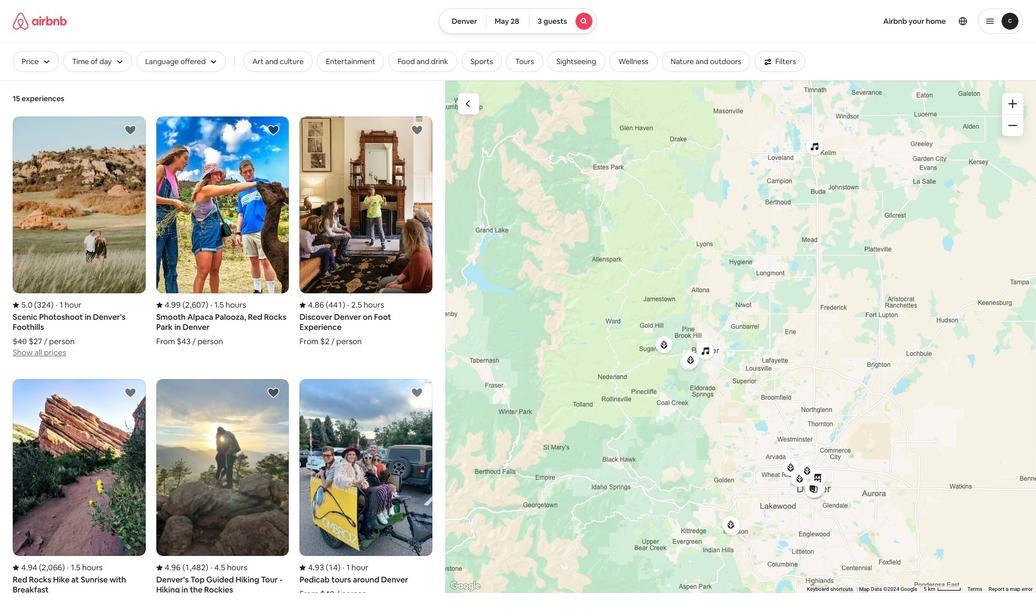 Task type: describe. For each thing, give the bounding box(es) containing it.
discover denver on foot experience group
[[300, 117, 433, 347]]

add to wishlist image for pedicab tours around denver group
[[411, 387, 424, 400]]

Entertainment button
[[317, 51, 384, 72]]

red rocks hike at sunrise with breakfast group
[[13, 380, 146, 594]]

google image
[[448, 580, 483, 594]]

google map
showing 15 experiences. region
[[445, 81, 1037, 594]]

Art and culture button
[[243, 51, 313, 72]]

denver's top guided hiking tour - hiking in the rockies group
[[156, 380, 289, 594]]

Sightseeing button
[[548, 51, 606, 72]]

Nature and outdoors button
[[662, 51, 751, 72]]

add to wishlist image for scenic photoshoot in denver's foothills group
[[124, 124, 137, 137]]

add to wishlist image for discover denver on foot experience group
[[411, 124, 424, 137]]



Task type: locate. For each thing, give the bounding box(es) containing it.
add to wishlist image inside discover denver on foot experience group
[[411, 124, 424, 137]]

Food and drink button
[[389, 51, 457, 72]]

smooth alpaca palooza, red rocks park in denver group
[[156, 117, 289, 347]]

Tours button
[[507, 51, 543, 72]]

zoom out image
[[1009, 121, 1017, 130]]

None search field
[[439, 8, 597, 34]]

add to wishlist image for smooth alpaca palooza, red rocks park in denver group
[[267, 124, 280, 137]]

zoom in image
[[1009, 100, 1017, 108]]

profile element
[[611, 0, 1024, 42]]

Sports button
[[462, 51, 502, 72]]

add to wishlist image for red rocks hike at sunrise with breakfast group
[[124, 387, 137, 400]]

add to wishlist image inside red rocks hike at sunrise with breakfast group
[[124, 387, 137, 400]]

add to wishlist image inside denver's top guided hiking tour - hiking in the rockies "group"
[[267, 387, 280, 400]]

pedicab tours around denver group
[[300, 380, 433, 594]]

add to wishlist image inside smooth alpaca palooza, red rocks park in denver group
[[267, 124, 280, 137]]

Wellness button
[[610, 51, 658, 72]]

scenic photoshoot in denver's foothills group
[[13, 117, 146, 359]]

add to wishlist image inside pedicab tours around denver group
[[411, 387, 424, 400]]

add to wishlist image inside scenic photoshoot in denver's foothills group
[[124, 124, 137, 137]]

add to wishlist image
[[267, 124, 280, 137], [411, 124, 424, 137], [411, 387, 424, 400]]

add to wishlist image for denver's top guided hiking tour - hiking in the rockies "group"
[[267, 387, 280, 400]]

add to wishlist image
[[124, 124, 137, 137], [124, 387, 137, 400], [267, 387, 280, 400]]



Task type: vqa. For each thing, say whether or not it's contained in the screenshot.
Profile ELEMENT
yes



